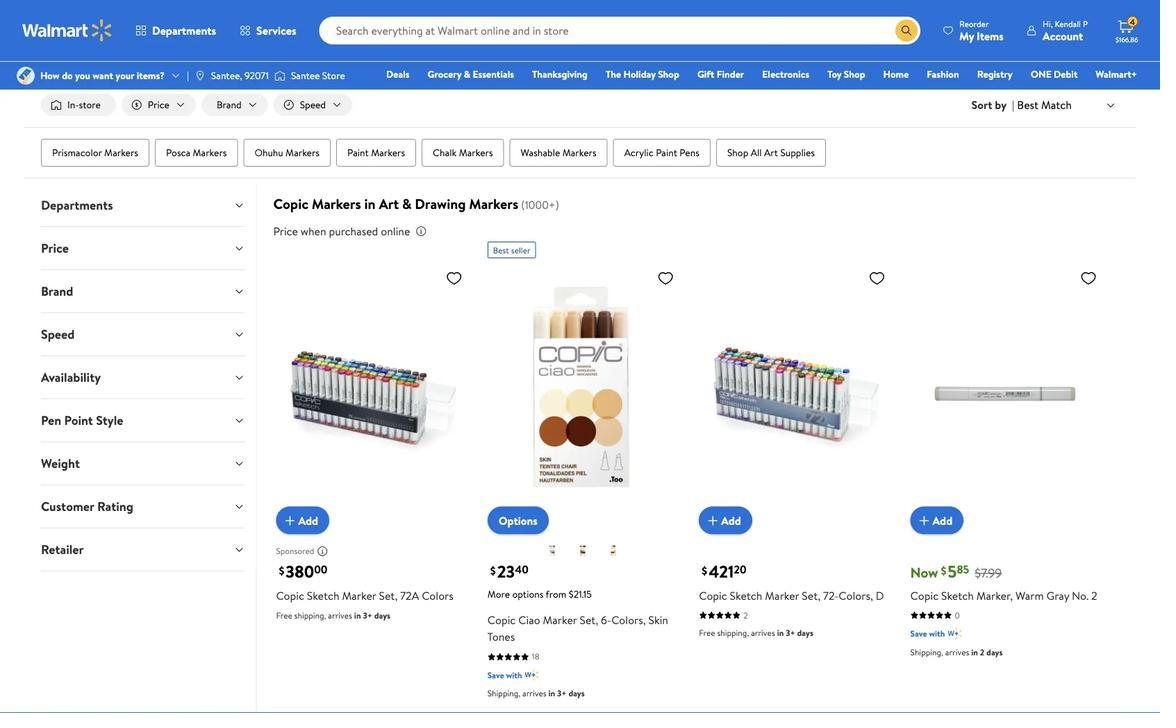 Task type: describe. For each thing, give the bounding box(es) containing it.
art inside "link"
[[764, 146, 778, 160]]

pen point style
[[41, 412, 123, 429]]

copic ciao marker set, 6-colors, skin tones
[[488, 613, 668, 645]]

copic sketch marker, warm gray no. 2 image
[[911, 264, 1103, 524]]

fashion link
[[921, 67, 966, 82]]

92071
[[245, 69, 269, 82]]

walmart+
[[1096, 67, 1137, 81]]

add to favorites list, copic sketch marker set, 72a colors image
[[446, 270, 463, 287]]

best match
[[1017, 97, 1072, 112]]

1 horizontal spatial shipping,
[[717, 627, 749, 639]]

art & drawing markers link
[[209, 19, 305, 32]]

copic markers in art & drawing markers (1000+)
[[273, 194, 559, 214]]

options
[[512, 588, 544, 601]]

$ for 380
[[279, 563, 284, 578]]

in inside copic sketch marker set, 72a colors free shipping, arrives in 3+ days
[[354, 610, 361, 622]]

shipping, inside copic sketch marker set, 72a colors free shipping, arrives in 3+ days
[[294, 610, 326, 622]]

availability tab
[[30, 356, 256, 399]]

0 vertical spatial supplies
[[160, 19, 194, 32]]

$ 23 40
[[490, 560, 529, 584]]

price tab
[[30, 227, 256, 270]]

markers for paint markers
[[371, 146, 405, 160]]

add to cart image for 421
[[705, 513, 721, 529]]

style
[[96, 412, 123, 429]]

customer rating button
[[30, 486, 256, 528]]

85
[[957, 563, 969, 578]]

shop all art supplies
[[727, 146, 815, 160]]

40
[[515, 563, 529, 578]]

& right crafts
[[90, 19, 96, 32]]

best match button
[[1015, 96, 1119, 114]]

departments inside popup button
[[152, 23, 216, 38]]

1 horizontal spatial free
[[699, 627, 715, 639]]

deals
[[386, 67, 410, 81]]

brand inside "tab"
[[41, 283, 73, 300]]

now
[[911, 563, 938, 583]]

p
[[1083, 18, 1088, 30]]

art supplies link
[[143, 19, 194, 32]]

sort and filter section element
[[24, 83, 1136, 127]]

1 vertical spatial price button
[[30, 227, 256, 270]]

santee, 92071
[[211, 69, 269, 82]]

arts crafts & sewing / art supplies / art & drawing markers
[[41, 19, 305, 32]]

set, for 72-
[[802, 588, 821, 604]]

my
[[960, 28, 974, 43]]

walmart+ link
[[1090, 67, 1144, 82]]

items
[[977, 28, 1004, 43]]

421
[[709, 560, 734, 584]]

search icon image
[[901, 25, 912, 36]]

$7.99
[[975, 565, 1002, 582]]

tones
[[488, 630, 515, 645]]

save for walmart plus image
[[488, 670, 504, 681]]

marker for 72-
[[765, 588, 799, 604]]

santee,
[[211, 69, 242, 82]]

sketch for copic sketch marker set, 72-colors, d
[[730, 588, 763, 604]]

ad disclaimer and feedback for ingridsponsoredproducts image
[[317, 546, 328, 557]]

customer rating tab
[[30, 486, 256, 528]]

Search search field
[[319, 17, 921, 44]]

marker for 6-
[[543, 613, 577, 628]]

santee store
[[291, 69, 345, 82]]

(1000+)
[[521, 197, 559, 213]]

marker for 72a
[[342, 588, 376, 604]]

customer
[[41, 498, 94, 516]]

acrylic
[[624, 146, 654, 160]]

1 vertical spatial brand button
[[30, 270, 256, 313]]

grocery & essentials
[[428, 67, 514, 81]]

speed inside the speed tab
[[41, 326, 75, 343]]

brand inside sort and filter section element
[[217, 98, 242, 112]]

1 horizontal spatial 2
[[980, 647, 985, 658]]

when
[[301, 224, 326, 239]]

sponsored for ad disclaimer and feedback for skylinedisplayad icon
[[1067, 53, 1105, 65]]

reorder
[[960, 18, 989, 30]]

1 / from the left
[[134, 19, 138, 32]]

markers for washable markers
[[563, 146, 597, 160]]

price inside sort and filter section element
[[148, 98, 169, 112]]

purchased
[[329, 224, 378, 239]]

departments button
[[30, 184, 256, 227]]

the
[[606, 67, 621, 81]]

copic up store
[[320, 19, 345, 32]]

availability button
[[30, 356, 256, 399]]

gift
[[697, 67, 714, 81]]

options link
[[488, 507, 549, 535]]

sewing
[[99, 19, 129, 32]]

ciao
[[518, 613, 540, 628]]

add button for 421
[[699, 507, 752, 535]]

items?
[[137, 69, 165, 82]]

how
[[40, 69, 60, 82]]

markers for copic markers in art & drawing markers (1000+)
[[312, 194, 361, 214]]

speed tab
[[30, 313, 256, 356]]

walmart plus image
[[525, 669, 539, 682]]

shipping, for shipping, arrives in 3+ days
[[488, 688, 520, 700]]

markers for ohuhu markers
[[286, 146, 320, 160]]

paint markers link
[[336, 139, 416, 167]]

4
[[1130, 16, 1135, 28]]

copic markers
[[320, 19, 381, 32]]

deals link
[[380, 67, 416, 82]]

free shipping, arrives in 3+ days
[[699, 627, 814, 639]]

gift finder
[[697, 67, 744, 81]]

washable markers link
[[510, 139, 608, 167]]

$ 421 20
[[702, 560, 747, 584]]

prismacolor
[[52, 146, 102, 160]]

shop inside "link"
[[727, 146, 748, 160]]

gift finder link
[[691, 67, 751, 82]]

1 paint from the left
[[347, 146, 369, 160]]

registry link
[[971, 67, 1019, 82]]

toy
[[828, 67, 842, 81]]

2 inside now $ 5 85 $7.99 copic sketch marker, warm gray no. 2
[[1092, 588, 1098, 604]]

electronics link
[[756, 67, 816, 82]]

copic for &
[[273, 194, 309, 214]]

services button
[[228, 14, 308, 47]]

thanksgiving link
[[526, 67, 594, 82]]

shop inside 'link'
[[658, 67, 679, 81]]

0 horizontal spatial drawing
[[234, 19, 269, 32]]

thanksgiving
[[532, 67, 588, 81]]

toy shop link
[[821, 67, 872, 82]]

add to favorites list, copic sketch marker, warm gray no. 2 image
[[1080, 270, 1097, 287]]

set, for 6-
[[580, 613, 598, 628]]

from
[[546, 588, 567, 601]]

in for 2
[[972, 647, 978, 658]]

kendall
[[1055, 18, 1081, 30]]

ohuhu
[[255, 146, 283, 160]]

departments tab
[[30, 184, 256, 227]]

in for art
[[364, 194, 376, 214]]

arts
[[41, 19, 59, 32]]

online
[[381, 224, 410, 239]]

0 horizontal spatial speed button
[[30, 313, 256, 356]]

account
[[1043, 28, 1083, 43]]

sketch inside now $ 5 85 $7.99 copic sketch marker, warm gray no. 2
[[941, 588, 974, 604]]

best for best seller
[[493, 244, 509, 256]]

departments inside dropdown button
[[41, 197, 113, 214]]

retailer tab
[[30, 529, 256, 571]]

hi, kendall p account
[[1043, 18, 1088, 43]]

72a
[[400, 588, 419, 604]]

weight button
[[30, 443, 256, 485]]

Walmart Site-Wide search field
[[319, 17, 921, 44]]

home
[[884, 67, 909, 81]]

in-store
[[67, 98, 101, 112]]

rating
[[97, 498, 133, 516]]

markers for copic markers
[[347, 19, 381, 32]]

markers left (1000+)
[[469, 194, 518, 214]]



Task type: locate. For each thing, give the bounding box(es) containing it.
santee
[[291, 69, 320, 82]]

2 sketch from the left
[[730, 588, 763, 604]]

speed button
[[274, 94, 352, 116], [30, 313, 256, 356]]

markers left chalk
[[371, 146, 405, 160]]

retailer
[[41, 541, 84, 559]]

save with left walmart plus icon
[[911, 628, 945, 640]]

1 vertical spatial shipping,
[[717, 627, 749, 639]]

1 add from the left
[[298, 513, 318, 528]]

one debit link
[[1025, 67, 1084, 82]]

$ left 421 on the right bottom of the page
[[702, 563, 707, 578]]

set, inside copic sketch marker set, 72a colors free shipping, arrives in 3+ days
[[379, 588, 398, 604]]

copic inside copic sketch marker set, 72a colors free shipping, arrives in 3+ days
[[276, 588, 304, 604]]

days inside copic sketch marker set, 72a colors free shipping, arrives in 3+ days
[[374, 610, 391, 622]]

add
[[298, 513, 318, 528], [721, 513, 741, 528], [933, 513, 953, 528]]

markers right ohuhu
[[286, 146, 320, 160]]

0 horizontal spatial |
[[187, 69, 189, 82]]

0 horizontal spatial shop
[[658, 67, 679, 81]]

washable
[[521, 146, 560, 160]]

supplies inside "link"
[[781, 146, 815, 160]]

supplies
[[160, 19, 194, 32], [781, 146, 815, 160]]

add to cart image
[[282, 513, 298, 529], [705, 513, 721, 529]]

shipping, down $ 380 00
[[294, 610, 326, 622]]

1 horizontal spatial save
[[911, 628, 927, 640]]

2 horizontal spatial add
[[933, 513, 953, 528]]

0 horizontal spatial sponsored
[[276, 546, 314, 557]]

0 horizontal spatial colors,
[[612, 613, 646, 628]]

marker up the free shipping, arrives in 3+ days
[[765, 588, 799, 604]]

0 horizontal spatial marker
[[342, 588, 376, 604]]

point
[[64, 412, 93, 429]]

departments up items?
[[152, 23, 216, 38]]

electronics
[[762, 67, 810, 81]]

availability
[[41, 369, 101, 386]]

marker down from
[[543, 613, 577, 628]]

sketch
[[307, 588, 340, 604], [730, 588, 763, 604], [941, 588, 974, 604]]

2 / from the left
[[200, 19, 203, 32]]

2 up the free shipping, arrives in 3+ days
[[744, 610, 748, 622]]

1 horizontal spatial brand
[[217, 98, 242, 112]]

3 add button from the left
[[911, 507, 964, 535]]

add to cart image
[[916, 513, 933, 529]]

/
[[134, 19, 138, 32], [200, 19, 203, 32]]

0 vertical spatial brand
[[217, 98, 242, 112]]

1 horizontal spatial add button
[[699, 507, 752, 535]]

markers right 'washable'
[[563, 146, 597, 160]]

1 vertical spatial drawing
[[415, 194, 466, 214]]

1 horizontal spatial  image
[[194, 70, 206, 81]]

brand button
[[201, 94, 268, 116], [30, 270, 256, 313]]

1 horizontal spatial /
[[200, 19, 203, 32]]

3 $ from the left
[[702, 563, 707, 578]]

with left walmart plus icon
[[929, 628, 945, 640]]

acrylic paint pens link
[[613, 139, 711, 167]]

speed up availability
[[41, 326, 75, 343]]

1 horizontal spatial best
[[1017, 97, 1039, 112]]

sketch for copic sketch marker set, 72a colors free shipping, arrives in 3+ days
[[307, 588, 340, 604]]

3+
[[363, 610, 372, 622], [786, 627, 795, 639], [557, 688, 567, 700]]

6-
[[601, 613, 612, 628]]

art right art supplies link
[[209, 19, 223, 32]]

add button up 5
[[911, 507, 964, 535]]

0 horizontal spatial save
[[488, 670, 504, 681]]

sponsored for "ad disclaimer and feedback for ingridsponsoredproducts" image
[[276, 546, 314, 557]]

departments down prismacolor
[[41, 197, 113, 214]]

1 vertical spatial 2
[[744, 610, 748, 622]]

price button down departments dropdown button
[[30, 227, 256, 270]]

with for walmart plus image
[[506, 670, 522, 681]]

0 horizontal spatial 3+
[[363, 610, 372, 622]]

more
[[488, 588, 510, 601]]

& left services
[[225, 19, 232, 32]]

markers inside prismacolor markers link
[[104, 146, 138, 160]]

markers inside chalk markers link
[[459, 146, 493, 160]]

set, inside copic ciao marker set, 6-colors, skin tones
[[580, 613, 598, 628]]

add up 20
[[721, 513, 741, 528]]

0 horizontal spatial add to cart image
[[282, 513, 298, 529]]

save left walmart plus icon
[[911, 628, 927, 640]]

1 horizontal spatial save with
[[911, 628, 945, 640]]

$ left 23
[[490, 563, 496, 578]]

1 horizontal spatial departments
[[152, 23, 216, 38]]

1 horizontal spatial add to cart image
[[705, 513, 721, 529]]

0 vertical spatial save
[[911, 628, 927, 640]]

1 horizontal spatial shop
[[727, 146, 748, 160]]

want
[[93, 69, 113, 82]]

markers inside washable markers link
[[563, 146, 597, 160]]

1 horizontal spatial set,
[[580, 613, 598, 628]]

| right by on the right top of page
[[1012, 97, 1015, 113]]

copic sketch marker set, 72a colors free shipping, arrives in 3+ days
[[276, 588, 454, 622]]

0 horizontal spatial paint
[[347, 146, 369, 160]]

in-
[[67, 98, 79, 112]]

speed button up the availability dropdown button
[[30, 313, 256, 356]]

2 paint from the left
[[656, 146, 677, 160]]

shipping,
[[294, 610, 326, 622], [717, 627, 749, 639]]

| inside sort and filter section element
[[1012, 97, 1015, 113]]

markers right chalk
[[459, 146, 493, 160]]

 image right 92071
[[274, 69, 286, 83]]

free
[[276, 610, 292, 622], [699, 627, 715, 639]]

0 vertical spatial 3+
[[363, 610, 372, 622]]

2 horizontal spatial price
[[273, 224, 298, 239]]

copic for 6-
[[488, 613, 516, 628]]

add button up $ 421 20
[[699, 507, 752, 535]]

copic up when
[[273, 194, 309, 214]]

1 horizontal spatial supplies
[[781, 146, 815, 160]]

1 horizontal spatial speed
[[300, 98, 326, 112]]

marker
[[342, 588, 376, 604], [765, 588, 799, 604], [543, 613, 577, 628]]

2 vertical spatial price
[[41, 240, 69, 257]]

free inside copic sketch marker set, 72a colors free shipping, arrives in 3+ days
[[276, 610, 292, 622]]

shipping,
[[911, 647, 943, 658], [488, 688, 520, 700]]

shipping, for shipping, arrives in 2 days
[[911, 647, 943, 658]]

0 vertical spatial 2
[[1092, 588, 1098, 604]]

3 add from the left
[[933, 513, 953, 528]]

1 vertical spatial speed button
[[30, 313, 256, 356]]

0 vertical spatial shipping,
[[911, 647, 943, 658]]

0 vertical spatial free
[[276, 610, 292, 622]]

colors, left skin
[[612, 613, 646, 628]]

2 right no.
[[1092, 588, 1098, 604]]

with for walmart plus icon
[[929, 628, 945, 640]]

copic markers link
[[320, 19, 381, 32]]

markers inside the paint markers link
[[371, 146, 405, 160]]

2 add button from the left
[[699, 507, 752, 535]]

add to favorites list, copic sketch marker set, 72-colors, d image
[[869, 270, 886, 287]]

sketch down 20
[[730, 588, 763, 604]]

add button for 380
[[276, 507, 329, 535]]

1 vertical spatial save with
[[488, 670, 522, 681]]

price inside price tab
[[41, 240, 69, 257]]

copic sketch marker set, 72-colors, d image
[[699, 264, 891, 524]]

speed down santee store
[[300, 98, 326, 112]]

marker inside copic ciao marker set, 6-colors, skin tones
[[543, 613, 577, 628]]

$ left 5
[[941, 563, 947, 578]]

2 horizontal spatial  image
[[274, 69, 286, 83]]

1 horizontal spatial drawing
[[415, 194, 466, 214]]

prismacolor markers link
[[41, 139, 149, 167]]

store
[[322, 69, 345, 82]]

0 horizontal spatial speed
[[41, 326, 75, 343]]

/ right sewing
[[134, 19, 138, 32]]

2 horizontal spatial shop
[[844, 67, 865, 81]]

weight tab
[[30, 443, 256, 485]]

free right skin
[[699, 627, 715, 639]]

brand button down price tab
[[30, 270, 256, 313]]

save with left walmart plus image
[[488, 670, 522, 681]]

$ left 380
[[279, 563, 284, 578]]

brand button inside sort and filter section element
[[201, 94, 268, 116]]

with left walmart plus image
[[506, 670, 522, 681]]

drawing up 92071
[[234, 19, 269, 32]]

price button down items?
[[121, 94, 196, 116]]

2 vertical spatial 2
[[980, 647, 985, 658]]

markers right posca
[[193, 146, 227, 160]]

supplies right all
[[781, 146, 815, 160]]

now $ 5 85 $7.99 copic sketch marker, warm gray no. 2
[[911, 560, 1098, 604]]

1 horizontal spatial sketch
[[730, 588, 763, 604]]

crafts
[[61, 19, 87, 32]]

& right grocery
[[464, 67, 471, 81]]

sketch inside copic sketch marker set, 72a colors free shipping, arrives in 3+ days
[[307, 588, 340, 604]]

 image for santee, 92071
[[194, 70, 206, 81]]

markers up santee
[[271, 19, 305, 32]]

chalk
[[433, 146, 457, 160]]

1 horizontal spatial colors,
[[839, 588, 873, 604]]

debit
[[1054, 67, 1078, 81]]

$166.86
[[1116, 35, 1138, 44]]

all
[[751, 146, 762, 160]]

colors,
[[839, 588, 873, 604], [612, 613, 646, 628]]

1 vertical spatial speed
[[41, 326, 75, 343]]

markers for prismacolor markers
[[104, 146, 138, 160]]

add button up "ad disclaimer and feedback for ingridsponsoredproducts" image
[[276, 507, 329, 535]]

markers for chalk markers
[[459, 146, 493, 160]]

0 horizontal spatial free
[[276, 610, 292, 622]]

copic down now
[[911, 588, 939, 604]]

0 horizontal spatial supplies
[[160, 19, 194, 32]]

ohuhu markers
[[255, 146, 320, 160]]

toy shop
[[828, 67, 865, 81]]

art right all
[[764, 146, 778, 160]]

copic inside copic ciao marker set, 6-colors, skin tones
[[488, 613, 516, 628]]

add up "ad disclaimer and feedback for ingridsponsoredproducts" image
[[298, 513, 318, 528]]

1 horizontal spatial paint
[[656, 146, 677, 160]]

1 vertical spatial save
[[488, 670, 504, 681]]

one
[[1031, 67, 1052, 81]]

1 vertical spatial brand
[[41, 283, 73, 300]]

price
[[148, 98, 169, 112], [273, 224, 298, 239], [41, 240, 69, 257]]

 image for santee store
[[274, 69, 286, 83]]

skin
[[649, 613, 668, 628]]

1 vertical spatial |
[[1012, 97, 1015, 113]]

essentials
[[473, 67, 514, 81]]

walmart image
[[22, 19, 113, 42]]

seller
[[511, 244, 531, 256]]

0 horizontal spatial /
[[134, 19, 138, 32]]

markers right prismacolor
[[104, 146, 138, 160]]

add for 380
[[298, 513, 318, 528]]

shipping, arrives in 3+ days
[[488, 688, 585, 700]]

$ inside $ 421 20
[[702, 563, 707, 578]]

| right items?
[[187, 69, 189, 82]]

art up the online
[[379, 194, 399, 214]]

save with for walmart plus icon
[[911, 628, 945, 640]]

1 vertical spatial 3+
[[786, 627, 795, 639]]

 image
[[17, 67, 35, 85], [274, 69, 286, 83], [194, 70, 206, 81]]

washable markers
[[521, 146, 597, 160]]

2 vertical spatial 3+
[[557, 688, 567, 700]]

2 horizontal spatial 2
[[1092, 588, 1098, 604]]

add to cart image for 380
[[282, 513, 298, 529]]

copic down 421 on the right bottom of the page
[[699, 588, 727, 604]]

supplies up items?
[[160, 19, 194, 32]]

set, left 72-
[[802, 588, 821, 604]]

brand tab
[[30, 270, 256, 313]]

$
[[279, 563, 284, 578], [490, 563, 496, 578], [702, 563, 707, 578], [941, 563, 947, 578]]

shop right toy
[[844, 67, 865, 81]]

holiday
[[624, 67, 656, 81]]

1 horizontal spatial with
[[929, 628, 945, 640]]

hi,
[[1043, 18, 1053, 30]]

colors, for 72-
[[839, 588, 873, 604]]

1 sketch from the left
[[307, 588, 340, 604]]

 image for how do you want your items?
[[17, 67, 35, 85]]

sketch down 00
[[307, 588, 340, 604]]

3+ inside copic sketch marker set, 72a colors free shipping, arrives in 3+ days
[[363, 610, 372, 622]]

pen point style tab
[[30, 400, 256, 442]]

gray
[[1047, 588, 1069, 604]]

one debit
[[1031, 67, 1078, 81]]

shop right holiday
[[658, 67, 679, 81]]

0 horizontal spatial save with
[[488, 670, 522, 681]]

0 horizontal spatial best
[[493, 244, 509, 256]]

colors, left d
[[839, 588, 873, 604]]

sponsored up debit
[[1067, 53, 1105, 65]]

set, left 6-
[[580, 613, 598, 628]]

colors, inside copic ciao marker set, 6-colors, skin tones
[[612, 613, 646, 628]]

marker left 72a
[[342, 588, 376, 604]]

1 $ from the left
[[279, 563, 284, 578]]

0 vertical spatial best
[[1017, 97, 1039, 112]]

0 vertical spatial departments
[[152, 23, 216, 38]]

add to cart image up 380
[[282, 513, 298, 529]]

2 horizontal spatial marker
[[765, 588, 799, 604]]

copic for 72a
[[276, 588, 304, 604]]

best
[[1017, 97, 1039, 112], [493, 244, 509, 256]]

set, left 72a
[[379, 588, 398, 604]]

weight
[[41, 455, 80, 473]]

2 horizontal spatial set,
[[802, 588, 821, 604]]

1 vertical spatial best
[[493, 244, 509, 256]]

sketch up 0
[[941, 588, 974, 604]]

0 vertical spatial sponsored
[[1067, 53, 1105, 65]]

markers inside ohuhu markers link
[[286, 146, 320, 160]]

primary image
[[575, 542, 591, 559]]

3 sketch from the left
[[941, 588, 974, 604]]

0 vertical spatial price
[[148, 98, 169, 112]]

sponsored up 380
[[276, 546, 314, 557]]

1 horizontal spatial speed button
[[274, 94, 352, 116]]

1 vertical spatial departments
[[41, 197, 113, 214]]

copic ciao marker set, 6-colors, skin tones image
[[488, 264, 680, 524]]

2 horizontal spatial add button
[[911, 507, 964, 535]]

you
[[75, 69, 90, 82]]

prismacolor markers
[[52, 146, 138, 160]]

0 vertical spatial speed
[[300, 98, 326, 112]]

add to favorites list, copic ciao marker set, 6-colors, skin tones image
[[657, 270, 674, 287]]

0 vertical spatial |
[[187, 69, 189, 82]]

$21.15
[[569, 588, 592, 601]]

copic up the tones
[[488, 613, 516, 628]]

1 vertical spatial sponsored
[[276, 546, 314, 557]]

speed inside sort and filter section element
[[300, 98, 326, 112]]

1 vertical spatial free
[[699, 627, 715, 639]]

& up the online
[[402, 194, 412, 214]]

best inside dropdown button
[[1017, 97, 1039, 112]]

markers inside posca markers "link"
[[193, 146, 227, 160]]

/ right art supplies link
[[200, 19, 203, 32]]

1 horizontal spatial shipping,
[[911, 647, 943, 658]]

0 vertical spatial save with
[[911, 628, 945, 640]]

your
[[116, 69, 134, 82]]

the holiday shop link
[[600, 67, 686, 82]]

save with for walmart plus image
[[488, 670, 522, 681]]

ad disclaimer and feedback for skylinedisplayad image
[[1108, 53, 1119, 65]]

add for 421
[[721, 513, 741, 528]]

$ for 23
[[490, 563, 496, 578]]

$ for 421
[[702, 563, 707, 578]]

grocery & essentials link
[[421, 67, 520, 82]]

2 add to cart image from the left
[[705, 513, 721, 529]]

brights image
[[544, 542, 561, 559]]

pen point style button
[[30, 400, 256, 442]]

$ inside now $ 5 85 $7.99 copic sketch marker, warm gray no. 2
[[941, 563, 947, 578]]

speed button down santee store
[[274, 94, 352, 116]]

& inside grocery & essentials link
[[464, 67, 471, 81]]

sort by |
[[972, 97, 1015, 113]]

1 horizontal spatial |
[[1012, 97, 1015, 113]]

2 down marker,
[[980, 647, 985, 658]]

markers up deals link
[[347, 19, 381, 32]]

0 horizontal spatial add button
[[276, 507, 329, 535]]

paint markers
[[347, 146, 405, 160]]

$ inside $ 380 00
[[279, 563, 284, 578]]

departments
[[152, 23, 216, 38], [41, 197, 113, 214]]

0 vertical spatial colors,
[[839, 588, 873, 604]]

1 vertical spatial shipping,
[[488, 688, 520, 700]]

art right sewing
[[143, 19, 157, 32]]

copic for 72-
[[699, 588, 727, 604]]

2
[[1092, 588, 1098, 604], [744, 610, 748, 622], [980, 647, 985, 658]]

shipping, down $ 421 20
[[717, 627, 749, 639]]

 image left santee,
[[194, 70, 206, 81]]

brand button down santee, 92071
[[201, 94, 268, 116]]

price button
[[121, 94, 196, 116], [30, 227, 256, 270]]

match
[[1041, 97, 1072, 112]]

walmart plus image
[[948, 627, 962, 641]]

no.
[[1072, 588, 1089, 604]]

shop left all
[[727, 146, 748, 160]]

drawing up legal information image
[[415, 194, 466, 214]]

0 vertical spatial brand button
[[201, 94, 268, 116]]

sort
[[972, 97, 992, 113]]

best right by on the right top of page
[[1017, 97, 1039, 112]]

best left seller
[[493, 244, 509, 256]]

save
[[911, 628, 927, 640], [488, 670, 504, 681]]

0 vertical spatial price button
[[121, 94, 196, 116]]

in for 3+
[[549, 688, 555, 700]]

2 $ from the left
[[490, 563, 496, 578]]

marker inside copic sketch marker set, 72a colors free shipping, arrives in 3+ days
[[342, 588, 376, 604]]

0 vertical spatial speed button
[[274, 94, 352, 116]]

reorder my items
[[960, 18, 1004, 43]]

more options from $21.15
[[488, 588, 592, 601]]

0 horizontal spatial 2
[[744, 610, 748, 622]]

4 $ from the left
[[941, 563, 947, 578]]

0 horizontal spatial  image
[[17, 67, 35, 85]]

0 vertical spatial drawing
[[234, 19, 269, 32]]

2 add from the left
[[721, 513, 741, 528]]

save for walmart plus icon
[[911, 628, 927, 640]]

0 horizontal spatial set,
[[379, 588, 398, 604]]

set, for 72a
[[379, 588, 398, 604]]

markers for posca markers
[[193, 146, 227, 160]]

copic sketch marker set, 72a colors image
[[276, 264, 468, 524]]

2 horizontal spatial 3+
[[786, 627, 795, 639]]

1 vertical spatial price
[[273, 224, 298, 239]]

markers up price when purchased online
[[312, 194, 361, 214]]

add up 5
[[933, 513, 953, 528]]

20
[[734, 563, 747, 578]]

posca
[[166, 146, 190, 160]]

1 horizontal spatial 3+
[[557, 688, 567, 700]]

colors, for 6-
[[612, 613, 646, 628]]

add to cart image up 421 on the right bottom of the page
[[705, 513, 721, 529]]

services
[[256, 23, 296, 38]]

0
[[955, 610, 960, 622]]

1 add to cart image from the left
[[282, 513, 298, 529]]

copic inside now $ 5 85 $7.99 copic sketch marker, warm gray no. 2
[[911, 588, 939, 604]]

by
[[995, 97, 1007, 113]]

free down 380
[[276, 610, 292, 622]]

1 horizontal spatial sponsored
[[1067, 53, 1105, 65]]

best for best match
[[1017, 97, 1039, 112]]

chalk markers
[[433, 146, 493, 160]]

arts crafts & sewing link
[[41, 19, 129, 32]]

skin image
[[605, 542, 622, 559]]

legal information image
[[416, 226, 427, 237]]

save left walmart plus image
[[488, 670, 504, 681]]

|
[[187, 69, 189, 82], [1012, 97, 1015, 113]]

chalk markers link
[[422, 139, 504, 167]]

1 vertical spatial colors,
[[612, 613, 646, 628]]

23
[[497, 560, 515, 584]]

0 horizontal spatial shipping,
[[488, 688, 520, 700]]

2 horizontal spatial sketch
[[941, 588, 974, 604]]

price when purchased online
[[273, 224, 410, 239]]

drawing
[[234, 19, 269, 32], [415, 194, 466, 214]]

72-
[[823, 588, 839, 604]]

1 vertical spatial with
[[506, 670, 522, 681]]

$ inside $ 23 40
[[490, 563, 496, 578]]

 image left how
[[17, 67, 35, 85]]

0 horizontal spatial departments
[[41, 197, 113, 214]]

1 add button from the left
[[276, 507, 329, 535]]

0 vertical spatial shipping,
[[294, 610, 326, 622]]

arrives inside copic sketch marker set, 72a colors free shipping, arrives in 3+ days
[[328, 610, 352, 622]]

1 horizontal spatial marker
[[543, 613, 577, 628]]

copic down 380
[[276, 588, 304, 604]]



Task type: vqa. For each thing, say whether or not it's contained in the screenshot.
the Ohuhu
yes



